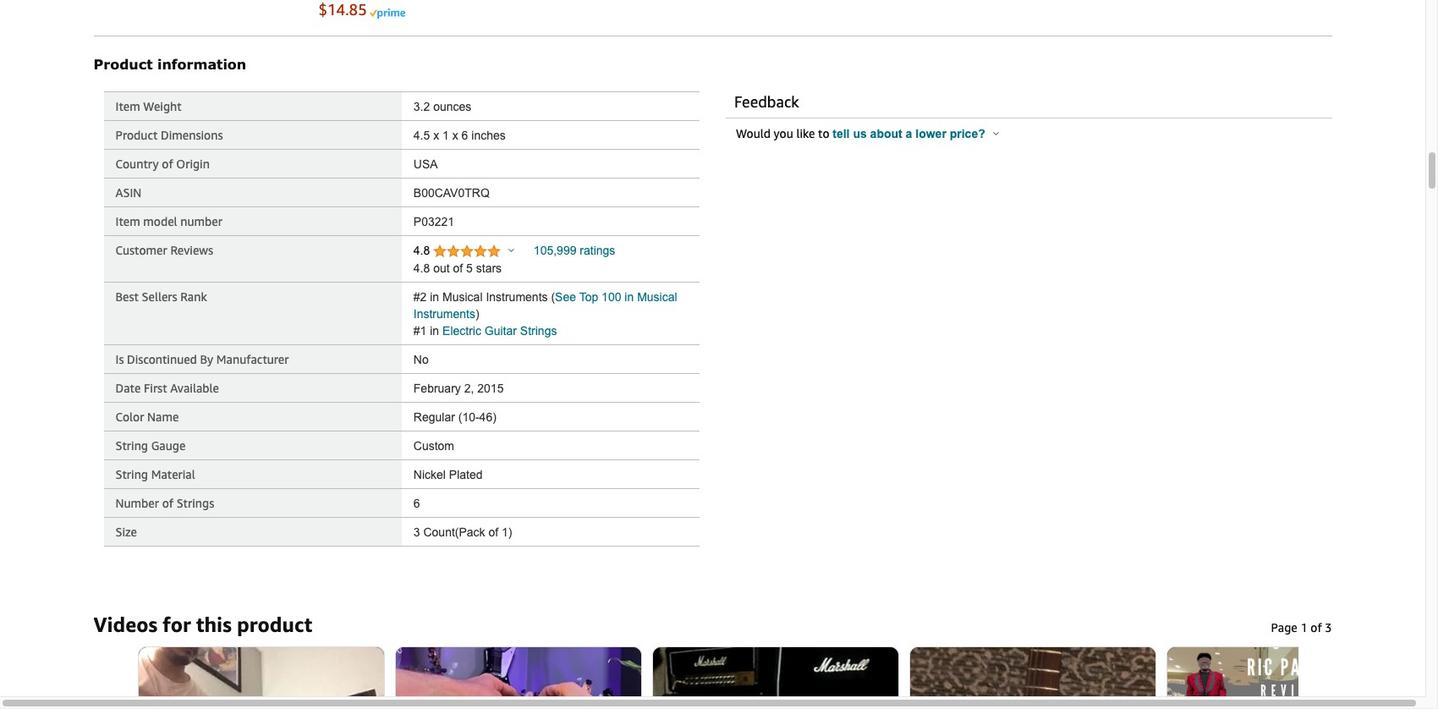 Task type: locate. For each thing, give the bounding box(es) containing it.
in right 100
[[625, 290, 634, 304]]

instruments inside see top 100 in musical instruments
[[414, 307, 476, 321]]

x
[[433, 129, 439, 142], [452, 129, 458, 142]]

b00cav0trq
[[414, 186, 490, 200]]

of left 5
[[453, 262, 463, 275]]

would
[[736, 126, 771, 141]]

material
[[151, 467, 195, 482]]

musical up )
[[443, 290, 483, 304]]

inches
[[472, 129, 506, 142]]

item down asin
[[116, 214, 140, 229]]

4.8
[[414, 244, 433, 257], [414, 262, 430, 275]]

musical right 100
[[637, 290, 677, 304]]

0 vertical spatial 3
[[414, 526, 420, 539]]

2 musical from the left
[[637, 290, 677, 304]]

product dimensions
[[116, 128, 223, 142]]

item
[[116, 99, 140, 114], [116, 214, 140, 229]]

of for 3
[[489, 526, 499, 539]]

x down ounces
[[452, 129, 458, 142]]

2 4.8 from the top
[[414, 262, 430, 275]]

of for 4.8
[[453, 262, 463, 275]]

stars
[[476, 262, 502, 275]]

0 horizontal spatial strings
[[177, 496, 214, 510]]

videos
[[94, 613, 157, 637]]

of left 1)
[[489, 526, 499, 539]]

3 inside videos for this product element
[[1325, 620, 1332, 635]]

this
[[196, 613, 232, 637]]

item weight
[[116, 99, 182, 114]]

0 vertical spatial product
[[94, 56, 153, 72]]

100
[[602, 290, 621, 304]]

1 horizontal spatial 1
[[1301, 620, 1308, 635]]

3 left count(pack
[[414, 526, 420, 539]]

strings down material at bottom left
[[177, 496, 214, 510]]

1 vertical spatial 4.8
[[414, 262, 430, 275]]

for
[[163, 613, 191, 637]]

0 vertical spatial item
[[116, 99, 140, 114]]

1 string from the top
[[116, 438, 148, 453]]

1 right "4.5"
[[443, 129, 449, 142]]

1 horizontal spatial 3
[[1325, 620, 1332, 635]]

#1
[[414, 324, 427, 338]]

1 vertical spatial item
[[116, 214, 140, 229]]

0 horizontal spatial musical
[[443, 290, 483, 304]]

page 1 of 3
[[1271, 620, 1332, 635]]

6
[[462, 129, 468, 142], [414, 497, 420, 510]]

list
[[127, 647, 1439, 709]]

1 vertical spatial 1
[[1301, 620, 1308, 635]]

first
[[144, 381, 167, 395]]

product information
[[94, 56, 246, 72]]

of right page
[[1311, 620, 1322, 635]]

item left weight at the left top
[[116, 99, 140, 114]]

0 vertical spatial instruments
[[486, 290, 548, 304]]

of
[[162, 157, 173, 171], [453, 262, 463, 275], [162, 496, 173, 510], [489, 526, 499, 539], [1311, 620, 1322, 635]]

string
[[116, 438, 148, 453], [116, 467, 148, 482]]

dimensions
[[161, 128, 223, 142]]

size
[[116, 525, 137, 539]]

1 horizontal spatial instruments
[[486, 290, 548, 304]]

tell us about a lower price? button
[[833, 127, 999, 141]]

gauge
[[151, 438, 186, 453]]

in inside see top 100 in musical instruments
[[625, 290, 634, 304]]

105,999 ratings
[[534, 244, 615, 257]]

105,999 ratings link
[[534, 244, 615, 257]]

in for #1 in electric guitar strings
[[430, 324, 439, 338]]

0 horizontal spatial 1
[[443, 129, 449, 142]]

nickel plated
[[414, 468, 483, 482]]

february
[[414, 382, 461, 395]]

1 vertical spatial 3
[[1325, 620, 1332, 635]]

in for #2 in musical instruments (
[[430, 290, 439, 304]]

instruments left (
[[486, 290, 548, 304]]

3 right page
[[1325, 620, 1332, 635]]

product up 'country'
[[116, 128, 158, 142]]

1 horizontal spatial video widget card image
[[910, 648, 1155, 709]]

1 right page
[[1301, 620, 1308, 635]]

of down material at bottom left
[[162, 496, 173, 510]]

ounces
[[433, 100, 472, 114]]

of inside videos for this product element
[[1311, 620, 1322, 635]]

0 horizontal spatial video widget card image
[[653, 648, 898, 709]]

videos for this product
[[94, 613, 312, 637]]

0 horizontal spatial instruments
[[414, 307, 476, 321]]

1 item from the top
[[116, 99, 140, 114]]

3.2 ounces
[[414, 100, 472, 114]]

instruments
[[486, 290, 548, 304], [414, 307, 476, 321]]

regular
[[414, 411, 455, 424]]

best sellers rank
[[116, 290, 207, 304]]

in right #1
[[430, 324, 439, 338]]

4.5 x 1 x 6 inches
[[414, 129, 506, 142]]

2 string from the top
[[116, 467, 148, 482]]

of left origin
[[162, 157, 173, 171]]

1 vertical spatial string
[[116, 467, 148, 482]]

0 vertical spatial string
[[116, 438, 148, 453]]

count(pack
[[423, 526, 485, 539]]

0 vertical spatial 4.8
[[414, 244, 433, 257]]

1
[[443, 129, 449, 142], [1301, 620, 1308, 635]]

#2 in musical instruments (
[[414, 290, 555, 304]]

product
[[94, 56, 153, 72], [116, 128, 158, 142]]

2 item from the top
[[116, 214, 140, 229]]

musical
[[443, 290, 483, 304], [637, 290, 677, 304]]

0 horizontal spatial x
[[433, 129, 439, 142]]

1 horizontal spatial x
[[452, 129, 458, 142]]

product for product information
[[94, 56, 153, 72]]

product up item weight
[[94, 56, 153, 72]]

4.8 inside button
[[414, 244, 433, 257]]

1 vertical spatial product
[[116, 128, 158, 142]]

strings down the see top 100 in musical instruments link
[[520, 324, 557, 338]]

country of origin
[[116, 157, 210, 171]]

guitar
[[485, 324, 517, 338]]

x right "4.5"
[[433, 129, 439, 142]]

0 horizontal spatial 6
[[414, 497, 420, 510]]

string up the number
[[116, 467, 148, 482]]

1 horizontal spatial strings
[[520, 324, 557, 338]]

instruments up electric
[[414, 307, 476, 321]]

1 vertical spatial instruments
[[414, 307, 476, 321]]

1 horizontal spatial musical
[[637, 290, 677, 304]]

6 left inches in the top left of the page
[[462, 129, 468, 142]]

#1 in electric guitar strings
[[414, 324, 557, 338]]

string down color at bottom
[[116, 438, 148, 453]]

p03221
[[414, 215, 454, 229]]

asin
[[116, 185, 142, 200]]

musical inside see top 100 in musical instruments
[[637, 290, 677, 304]]

see top 100 in musical instruments
[[414, 290, 677, 321]]

rank
[[180, 290, 207, 304]]

video widget card image
[[653, 648, 898, 709], [910, 648, 1155, 709]]

4.8 for 4.8 out of 5 stars
[[414, 262, 430, 275]]

6 down nickel
[[414, 497, 420, 510]]

number
[[180, 214, 223, 229]]

number
[[116, 496, 159, 510]]

no
[[414, 353, 429, 367]]

videos for this product element
[[94, 611, 1332, 638]]

1 4.8 from the top
[[414, 244, 433, 257]]

#2
[[414, 290, 427, 304]]

0 horizontal spatial 3
[[414, 526, 420, 539]]

4.8 left out at top
[[414, 262, 430, 275]]

4.8 up out at top
[[414, 244, 433, 257]]

available
[[170, 381, 219, 395]]

in right #2
[[430, 290, 439, 304]]

in
[[430, 290, 439, 304], [625, 290, 634, 304], [430, 324, 439, 338]]

0 vertical spatial 6
[[462, 129, 468, 142]]

tell us about a lower price?
[[833, 127, 989, 141]]

4.8 button
[[414, 244, 515, 260]]

1 vertical spatial strings
[[177, 496, 214, 510]]



Task type: describe. For each thing, give the bounding box(es) containing it.
name
[[147, 410, 179, 424]]

color
[[116, 410, 144, 424]]

nickel
[[414, 468, 446, 482]]

4.8 for 4.8
[[414, 244, 433, 257]]

discontinued
[[127, 352, 197, 367]]

customer reviews
[[116, 243, 213, 257]]

)
[[476, 307, 479, 321]]

electric guitar strings link
[[443, 324, 557, 338]]

electric
[[443, 324, 481, 338]]

like
[[797, 126, 815, 141]]

best
[[116, 290, 139, 304]]

to
[[818, 126, 830, 141]]

1 x from the left
[[433, 129, 439, 142]]

string for string material
[[116, 467, 148, 482]]

1 horizontal spatial 6
[[462, 129, 468, 142]]

page
[[1271, 620, 1298, 635]]

3.2
[[414, 100, 430, 114]]

model
[[143, 214, 177, 229]]

sellers
[[142, 290, 177, 304]]

0 vertical spatial 1
[[443, 129, 449, 142]]

number of strings
[[116, 496, 214, 510]]

product
[[237, 613, 312, 637]]

see top 100 in musical instruments link
[[414, 290, 677, 321]]

$14.85 link
[[319, 0, 370, 19]]

1 vertical spatial 6
[[414, 497, 420, 510]]

2,
[[464, 382, 474, 395]]

is
[[116, 352, 124, 367]]

4.8 out of 5 stars
[[414, 262, 502, 275]]

1)
[[502, 526, 512, 539]]

see
[[555, 290, 576, 304]]

out
[[433, 262, 450, 275]]

manufacturer
[[216, 352, 289, 367]]

popover image
[[993, 131, 999, 136]]

item model number
[[116, 214, 223, 229]]

46)
[[479, 411, 497, 424]]

custom
[[414, 439, 454, 453]]

5
[[466, 262, 473, 275]]

information
[[157, 56, 246, 72]]

string material
[[116, 467, 195, 482]]

105,999
[[534, 244, 577, 257]]

customer
[[116, 243, 167, 257]]

about
[[870, 127, 903, 141]]

string gauge
[[116, 438, 186, 453]]

usa
[[414, 158, 438, 171]]

weight
[[143, 99, 182, 114]]

lower
[[916, 127, 947, 141]]

1 musical from the left
[[443, 290, 483, 304]]

of for page
[[1311, 620, 1322, 635]]

plated
[[449, 468, 483, 482]]

top
[[579, 290, 598, 304]]

4.5
[[414, 129, 430, 142]]

date first available
[[116, 381, 219, 395]]

2015
[[477, 382, 504, 395]]

item for item weight
[[116, 99, 140, 114]]

string for string gauge
[[116, 438, 148, 453]]

product for product dimensions
[[116, 128, 158, 142]]

(
[[551, 290, 555, 304]]

us
[[853, 127, 867, 141]]

reviews
[[170, 243, 213, 257]]

you
[[774, 126, 794, 141]]

2 video widget card image from the left
[[910, 648, 1155, 709]]

popover image
[[509, 248, 515, 252]]

by
[[200, 352, 213, 367]]

date
[[116, 381, 141, 395]]

$14.85
[[319, 0, 367, 19]]

color name
[[116, 410, 179, 424]]

item for item model number
[[116, 214, 140, 229]]

1 inside videos for this product element
[[1301, 620, 1308, 635]]

a
[[906, 127, 913, 141]]

would you like to
[[736, 126, 833, 141]]

origin
[[176, 157, 210, 171]]

2 x from the left
[[452, 129, 458, 142]]

tell
[[833, 127, 850, 141]]

february 2, 2015
[[414, 382, 504, 395]]

regular (10-46)
[[414, 411, 497, 424]]

is discontinued by manufacturer
[[116, 352, 289, 367]]

1 video widget card image from the left
[[653, 648, 898, 709]]

0 vertical spatial strings
[[520, 324, 557, 338]]

feedback
[[734, 92, 799, 111]]

ratings
[[580, 244, 615, 257]]

(10-
[[458, 411, 479, 424]]



Task type: vqa. For each thing, say whether or not it's contained in the screenshot.
bottom 6
yes



